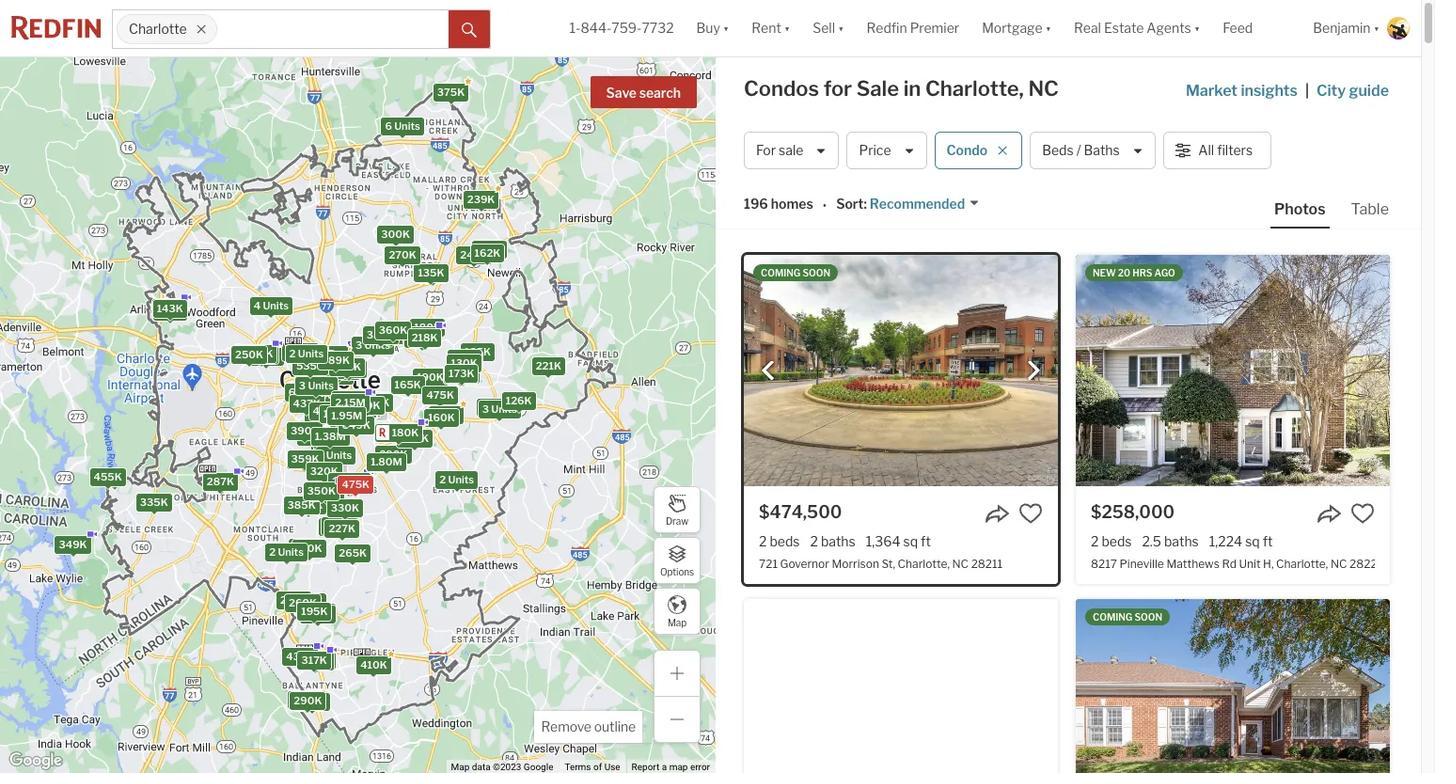 Task type: vqa. For each thing, say whether or not it's contained in the screenshot.
FT to the left
yes



Task type: describe. For each thing, give the bounding box(es) containing it.
196 homes •
[[744, 196, 827, 213]]

table button
[[1347, 199, 1393, 227]]

789k
[[322, 353, 349, 366]]

0 vertical spatial 340k
[[319, 348, 347, 361]]

:
[[864, 196, 867, 212]]

3.69m
[[340, 402, 373, 415]]

map for map
[[668, 617, 687, 628]]

options button
[[654, 537, 701, 584]]

•
[[823, 197, 827, 213]]

2 baths
[[810, 533, 856, 549]]

remove charlotte image
[[196, 24, 207, 35]]

h,
[[1263, 557, 1274, 571]]

rent
[[752, 20, 781, 36]]

1 horizontal spatial 160k
[[428, 411, 455, 424]]

mortgage ▾
[[982, 20, 1052, 36]]

1 vertical spatial 245k
[[303, 606, 331, 619]]

hrs
[[1133, 267, 1153, 278]]

254k
[[294, 498, 322, 511]]

399k
[[336, 477, 364, 490]]

1 vertical spatial 162k
[[452, 353, 478, 366]]

data
[[472, 762, 491, 772]]

135k
[[418, 266, 444, 279]]

2 vertical spatial 162k
[[448, 368, 474, 381]]

175k
[[157, 304, 183, 317]]

insights
[[1241, 82, 1298, 100]]

315k
[[335, 476, 362, 489]]

all
[[1199, 142, 1214, 158]]

317k
[[301, 653, 327, 667]]

0 vertical spatial 300k
[[381, 227, 410, 240]]

1 horizontal spatial 245k
[[460, 248, 488, 261]]

649k
[[342, 418, 370, 431]]

rent ▾ button
[[752, 0, 790, 56]]

sell ▾ button
[[813, 0, 844, 56]]

2.50m
[[340, 403, 373, 416]]

313k
[[337, 477, 363, 490]]

221k
[[535, 359, 561, 372]]

0 horizontal spatial coming
[[761, 267, 801, 278]]

real estate agents ▾ link
[[1074, 0, 1200, 56]]

0 vertical spatial 174k
[[156, 301, 182, 314]]

1 vertical spatial 165k
[[464, 344, 491, 358]]

estate
[[1104, 20, 1144, 36]]

1 horizontal spatial 174k
[[447, 367, 473, 380]]

sell ▾ button
[[802, 0, 856, 56]]

for sale
[[756, 142, 804, 158]]

0 vertical spatial 355k
[[334, 361, 362, 374]]

600k
[[318, 355, 347, 368]]

previous button image
[[759, 361, 778, 380]]

1-844-759-7732 link
[[570, 20, 674, 36]]

499k
[[302, 388, 331, 401]]

favorite button checkbox
[[1351, 501, 1375, 526]]

remove
[[541, 719, 592, 735]]

mortgage ▾ button
[[971, 0, 1063, 56]]

use
[[604, 762, 620, 772]]

721 governor morrison st, charlotte, nc 28211
[[759, 557, 1003, 571]]

759-
[[612, 20, 642, 36]]

map
[[669, 762, 688, 772]]

1,224
[[1209, 533, 1243, 549]]

645k
[[342, 418, 370, 431]]

390k
[[290, 423, 319, 437]]

baths for $474,500
[[821, 533, 856, 549]]

save
[[606, 85, 637, 101]]

1 horizontal spatial 6
[[385, 119, 392, 132]]

1 vertical spatial 225k
[[292, 542, 319, 555]]

1 vertical spatial 335k
[[139, 495, 168, 508]]

for
[[824, 76, 852, 101]]

0 vertical spatial 299k
[[377, 328, 405, 341]]

▾ for benjamin ▾
[[1374, 20, 1380, 36]]

1 horizontal spatial coming
[[1093, 611, 1133, 623]]

0 vertical spatial 225k
[[408, 331, 435, 344]]

2 horizontal spatial nc
[[1331, 557, 1347, 571]]

filters
[[1217, 142, 1253, 158]]

190k
[[416, 370, 443, 384]]

outline
[[594, 719, 636, 735]]

0 horizontal spatial 360k
[[301, 654, 329, 667]]

save search
[[606, 85, 681, 101]]

real estate agents ▾
[[1074, 20, 1200, 36]]

1 vertical spatial 180k
[[391, 425, 418, 438]]

1.95m
[[331, 408, 362, 422]]

535k
[[296, 359, 324, 372]]

1 vertical spatial 160k
[[252, 349, 279, 362]]

unit
[[1239, 557, 1261, 571]]

new 20 hrs ago
[[1093, 267, 1176, 278]]

437k
[[293, 397, 320, 410]]

table
[[1351, 200, 1389, 218]]

126k
[[505, 393, 531, 407]]

0 vertical spatial 240k
[[322, 349, 351, 362]]

homes
[[771, 196, 813, 212]]

favorite button image for $258,000
[[1351, 501, 1375, 526]]

photo of 8218 windsor ridge dr, charlotte, nc 28277 image
[[1076, 599, 1390, 773]]

2.20m
[[340, 403, 372, 416]]

sq for $474,500
[[903, 533, 918, 549]]

270k
[[388, 247, 416, 261]]

price
[[859, 142, 891, 158]]

guide
[[1349, 82, 1389, 100]]

buy ▾ button
[[685, 0, 741, 56]]

1 vertical spatial 300k
[[322, 520, 351, 533]]

780k
[[343, 397, 371, 410]]

218k
[[411, 331, 437, 344]]

nc for condos for sale in charlotte, nc
[[1028, 76, 1059, 101]]

237k
[[432, 408, 459, 421]]

city
[[1317, 82, 1346, 100]]

248k
[[388, 248, 416, 261]]

4 units
[[253, 299, 288, 312]]

265k
[[338, 546, 366, 559]]

28226
[[1350, 557, 1385, 571]]

$258,000
[[1091, 502, 1175, 522]]

sale
[[857, 76, 899, 101]]

2 410k from the left
[[361, 658, 387, 671]]

charlotte, right h, at bottom right
[[1276, 557, 1328, 571]]

1.58m
[[370, 456, 401, 469]]

1 horizontal spatial soon
[[1135, 611, 1163, 623]]

1 horizontal spatial 335k
[[302, 352, 331, 365]]

130k
[[450, 356, 477, 369]]

115k
[[419, 267, 444, 280]]

650k
[[288, 385, 317, 399]]

749k
[[299, 351, 327, 365]]

favorite button image for $474,500
[[1019, 501, 1043, 526]]

1 horizontal spatial 6 units
[[385, 119, 420, 132]]

ft for $474,500
[[921, 533, 931, 549]]

a
[[662, 762, 667, 772]]

2 beds for $474,500
[[759, 533, 800, 549]]

beds for $474,500
[[770, 533, 800, 549]]

2 horizontal spatial 160k
[[475, 243, 502, 256]]

buy ▾
[[697, 20, 729, 36]]

baths
[[1084, 142, 1120, 158]]

0 vertical spatial 165k
[[476, 242, 503, 256]]



Task type: locate. For each thing, give the bounding box(es) containing it.
photo of 8217 pineville matthews rd unit h, charlotte, nc 28226 image
[[1076, 255, 1390, 486]]

525k
[[292, 347, 320, 360]]

151k
[[448, 368, 473, 381]]

2 beds up 8217
[[1091, 533, 1132, 549]]

recommended button
[[867, 195, 980, 213]]

358k
[[292, 541, 320, 554]]

beds up 721
[[770, 533, 800, 549]]

160k down 190k
[[428, 411, 455, 424]]

279k
[[467, 192, 494, 205]]

▾ for sell ▾
[[838, 20, 844, 36]]

2 ft from the left
[[1263, 533, 1273, 549]]

1-844-759-7732
[[570, 20, 674, 36]]

1 vertical spatial 6
[[312, 358, 319, 371]]

real
[[1074, 20, 1101, 36]]

1 ▾ from the left
[[723, 20, 729, 36]]

baths up morrison
[[821, 533, 856, 549]]

map button
[[654, 588, 701, 635]]

▾ for mortgage ▾
[[1046, 20, 1052, 36]]

0 vertical spatial 335k
[[302, 352, 331, 365]]

350k up "254k"
[[307, 484, 335, 497]]

565k
[[314, 356, 342, 369]]

0 horizontal spatial 350k
[[307, 484, 335, 497]]

nc left 28211
[[952, 557, 969, 571]]

beds for $258,000
[[1102, 533, 1132, 549]]

0 horizontal spatial map
[[451, 762, 470, 772]]

1,364 sq ft
[[866, 533, 931, 549]]

385k
[[287, 498, 315, 511]]

beds up 8217
[[1102, 533, 1132, 549]]

mortgage
[[982, 20, 1043, 36]]

baths
[[821, 533, 856, 549], [1164, 533, 1199, 549]]

0 horizontal spatial 174k
[[156, 301, 182, 314]]

1 vertical spatial map
[[451, 762, 470, 772]]

agents
[[1147, 20, 1192, 36]]

3 units
[[355, 338, 390, 351], [289, 347, 324, 360], [308, 358, 343, 371], [298, 378, 333, 391], [482, 402, 517, 415], [333, 412, 368, 425]]

ft right "1,364"
[[921, 533, 931, 549]]

map for map data ©2023 google
[[451, 762, 470, 772]]

nc for 721 governor morrison st, charlotte, nc 28211
[[952, 557, 969, 571]]

next button image
[[1024, 361, 1043, 380]]

map left the data
[[451, 762, 470, 772]]

245k
[[460, 248, 488, 261], [303, 606, 331, 619]]

2 beds from the left
[[1102, 533, 1132, 549]]

0 vertical spatial 475k
[[426, 388, 454, 401]]

143k
[[156, 302, 183, 315]]

1 horizontal spatial 350k
[[366, 328, 395, 341]]

2.15m
[[335, 396, 365, 409]]

coming soon down homes
[[761, 267, 831, 278]]

0 vertical spatial 162k
[[474, 246, 500, 260]]

2 vertical spatial 165k
[[394, 377, 421, 390]]

remove outline button
[[535, 711, 642, 743]]

0 horizontal spatial soon
[[803, 267, 831, 278]]

5 ▾ from the left
[[1194, 20, 1200, 36]]

1 horizontal spatial 439k
[[321, 350, 349, 363]]

price button
[[847, 132, 927, 169]]

0 horizontal spatial coming soon
[[761, 267, 831, 278]]

▾ right mortgage
[[1046, 20, 1052, 36]]

160k left 490k
[[252, 349, 279, 362]]

0 vertical spatial 6 units
[[385, 119, 420, 132]]

rent ▾ button
[[741, 0, 802, 56]]

▾ right agents
[[1194, 20, 1200, 36]]

287k
[[206, 474, 234, 487]]

of
[[594, 762, 602, 772]]

1 vertical spatial soon
[[1135, 611, 1163, 623]]

1 horizontal spatial sq
[[1245, 533, 1260, 549]]

draw
[[666, 515, 689, 526]]

charlotte, for in
[[926, 76, 1024, 101]]

225k down "170k"
[[280, 594, 307, 607]]

terms of use link
[[565, 762, 620, 772]]

360k left 209k
[[378, 323, 407, 336]]

coming down 8217
[[1093, 611, 1133, 623]]

condos for sale in charlotte, nc
[[744, 76, 1059, 101]]

ft for $258,000
[[1263, 533, 1273, 549]]

sq right "1,364"
[[903, 533, 918, 549]]

market insights link
[[1186, 61, 1298, 103]]

0 vertical spatial coming
[[761, 267, 801, 278]]

1 horizontal spatial 475k
[[426, 388, 454, 401]]

2 ▾ from the left
[[784, 20, 790, 36]]

8217
[[1091, 557, 1117, 571]]

1 vertical spatial 439k
[[286, 649, 314, 663]]

1.70m
[[323, 407, 354, 420]]

soon down •
[[803, 267, 831, 278]]

buy ▾ button
[[697, 0, 729, 56]]

300k down 310k
[[322, 520, 351, 533]]

365k
[[303, 654, 332, 667]]

1 horizontal spatial 300k
[[381, 227, 410, 240]]

map region
[[0, 0, 789, 773]]

remove condo image
[[997, 145, 1008, 156]]

1 horizontal spatial 360k
[[378, 323, 407, 336]]

baths for $258,000
[[1164, 533, 1199, 549]]

2 2 beds from the left
[[1091, 533, 1132, 549]]

▾ right buy
[[723, 20, 729, 36]]

1 2 beds from the left
[[759, 533, 800, 549]]

sort
[[836, 196, 864, 212]]

1 vertical spatial 350k
[[307, 484, 335, 497]]

495k
[[312, 404, 341, 417]]

nc
[[1028, 76, 1059, 101], [952, 557, 969, 571], [1331, 557, 1347, 571]]

0 horizontal spatial ft
[[921, 533, 931, 549]]

google
[[524, 762, 553, 772]]

2 baths from the left
[[1164, 533, 1199, 549]]

baths up matthews
[[1164, 533, 1199, 549]]

162k down 239k
[[474, 246, 500, 260]]

174k left 4 on the top left
[[156, 301, 182, 314]]

governor
[[780, 557, 830, 571]]

239k
[[467, 192, 495, 205]]

favorite button image
[[1019, 501, 1043, 526], [1351, 501, 1375, 526]]

2 beds for $258,000
[[1091, 533, 1132, 549]]

charlotte
[[129, 21, 187, 37]]

units
[[394, 119, 420, 132], [262, 299, 288, 312], [364, 338, 390, 351], [298, 347, 324, 360], [297, 347, 323, 360], [325, 355, 351, 368], [317, 358, 343, 371], [322, 358, 348, 371], [322, 359, 348, 372], [330, 364, 356, 377], [323, 368, 349, 382], [307, 378, 333, 391], [489, 401, 515, 414], [491, 402, 517, 415], [342, 412, 368, 425], [326, 448, 352, 461], [448, 473, 474, 486], [340, 475, 366, 488], [340, 477, 366, 490], [277, 545, 303, 558]]

0 horizontal spatial baths
[[821, 533, 856, 549]]

360k
[[378, 323, 407, 336], [301, 654, 329, 667]]

0 horizontal spatial 475k
[[341, 478, 369, 491]]

299k
[[377, 328, 405, 341], [355, 404, 383, 417]]

339k
[[290, 453, 318, 466]]

0 vertical spatial coming soon
[[761, 267, 831, 278]]

0 horizontal spatial 245k
[[303, 606, 331, 619]]

309k
[[335, 476, 364, 489]]

455k
[[93, 470, 122, 483]]

1 horizontal spatial coming soon
[[1093, 611, 1163, 623]]

0 horizontal spatial 160k
[[252, 349, 279, 362]]

1,224 sq ft
[[1209, 533, 1273, 549]]

6 ▾ from the left
[[1374, 20, 1380, 36]]

mortgage ▾ button
[[982, 0, 1052, 56]]

0 vertical spatial map
[[668, 617, 687, 628]]

1 vertical spatial 360k
[[301, 654, 329, 667]]

450k
[[332, 360, 361, 373]]

1 vertical spatial coming
[[1093, 611, 1133, 623]]

soon down "pineville"
[[1135, 611, 1163, 623]]

2 units
[[289, 347, 323, 360], [316, 355, 351, 368], [313, 359, 348, 372], [321, 364, 356, 377], [314, 368, 349, 382], [481, 401, 515, 414], [317, 448, 352, 461], [439, 473, 474, 486], [332, 475, 366, 488], [332, 477, 366, 490], [269, 545, 303, 558]]

sq up unit
[[1245, 533, 1260, 549]]

0 vertical spatial 245k
[[460, 248, 488, 261]]

300k
[[381, 227, 410, 240], [322, 520, 351, 533]]

2.42m
[[340, 402, 372, 416]]

225k down 385k
[[292, 542, 319, 555]]

1 horizontal spatial nc
[[1028, 76, 1059, 101]]

1 vertical spatial 340k
[[334, 411, 363, 424]]

0 vertical spatial 180k
[[414, 320, 441, 333]]

0 horizontal spatial 335k
[[139, 495, 168, 508]]

1 vertical spatial 240k
[[303, 607, 331, 620]]

0 horizontal spatial favorite button image
[[1019, 501, 1043, 526]]

245k down 239k
[[460, 248, 488, 261]]

0 horizontal spatial sq
[[903, 533, 918, 549]]

1 vertical spatial 355k
[[311, 485, 340, 498]]

redfin premier
[[867, 20, 960, 36]]

225k
[[408, 331, 435, 344], [292, 542, 319, 555], [280, 594, 307, 607]]

photo of 721 governor morrison st, charlotte, nc 28211 image
[[744, 255, 1058, 486]]

280k
[[352, 398, 380, 411]]

nc left 28226
[[1331, 557, 1347, 571]]

2.5 baths
[[1142, 533, 1199, 549]]

325k
[[349, 399, 377, 413]]

nc up beds
[[1028, 76, 1059, 101]]

all filters
[[1199, 142, 1253, 158]]

coming down 196 homes •
[[761, 267, 801, 278]]

terms of use
[[565, 762, 620, 772]]

1 sq from the left
[[903, 533, 918, 549]]

favorite button checkbox
[[1019, 501, 1043, 526]]

▾ right rent
[[784, 20, 790, 36]]

1 horizontal spatial beds
[[1102, 533, 1132, 549]]

save search button
[[590, 76, 697, 108]]

0 horizontal spatial 2 beds
[[759, 533, 800, 549]]

real estate agents ▾ button
[[1063, 0, 1212, 56]]

300k up 270k at the top of the page
[[381, 227, 410, 240]]

1 baths from the left
[[821, 533, 856, 549]]

ad region
[[744, 599, 1058, 773]]

charlotte, for st,
[[898, 557, 950, 571]]

1 horizontal spatial favorite button image
[[1351, 501, 1375, 526]]

condos
[[744, 76, 819, 101]]

0 vertical spatial 6
[[385, 119, 392, 132]]

0 horizontal spatial 6 units
[[312, 358, 348, 371]]

225k up 190k
[[408, 331, 435, 344]]

0 vertical spatial 160k
[[475, 243, 502, 256]]

coming soon down "pineville"
[[1093, 611, 1163, 623]]

335k
[[302, 352, 331, 365], [139, 495, 168, 508]]

240k
[[322, 349, 351, 362], [303, 607, 331, 620]]

2 sq from the left
[[1245, 533, 1260, 549]]

245k up 317k
[[303, 606, 331, 619]]

165k
[[476, 242, 503, 256], [464, 344, 491, 358], [394, 377, 421, 390]]

redfin
[[867, 20, 907, 36]]

submit search image
[[462, 22, 477, 37]]

162k up 173k
[[452, 353, 478, 366]]

0 vertical spatial soon
[[803, 267, 831, 278]]

350k left 209k
[[366, 328, 395, 341]]

180k up 1.80m
[[391, 425, 418, 438]]

0 horizontal spatial 300k
[[322, 520, 351, 533]]

market
[[1186, 82, 1238, 100]]

report
[[632, 762, 660, 772]]

sale
[[779, 142, 804, 158]]

1 ft from the left
[[921, 533, 931, 549]]

1 favorite button image from the left
[[1019, 501, 1043, 526]]

1 vertical spatial 6 units
[[312, 358, 348, 371]]

195k
[[301, 604, 327, 617]]

map inside button
[[668, 617, 687, 628]]

350k
[[366, 328, 395, 341], [307, 484, 335, 497]]

2 vertical spatial 225k
[[280, 594, 307, 607]]

160k down 239k
[[475, 243, 502, 256]]

3 ▾ from the left
[[838, 20, 844, 36]]

sell
[[813, 20, 835, 36]]

▾ for rent ▾
[[784, 20, 790, 36]]

2 vertical spatial 160k
[[428, 411, 455, 424]]

google image
[[5, 749, 67, 773]]

355k
[[334, 361, 362, 374], [311, 485, 340, 498]]

4 ▾ from the left
[[1046, 20, 1052, 36]]

1 vertical spatial 174k
[[447, 367, 473, 380]]

410k
[[360, 657, 387, 671], [361, 658, 387, 671]]

210k
[[246, 347, 273, 360]]

1 vertical spatial coming soon
[[1093, 611, 1163, 623]]

345k
[[335, 478, 363, 491]]

310k
[[330, 501, 357, 514]]

condo
[[947, 142, 988, 158]]

1 horizontal spatial 2 beds
[[1091, 533, 1132, 549]]

▾ right sell
[[838, 20, 844, 36]]

0 vertical spatial 439k
[[321, 350, 349, 363]]

charlotte, up "condo" button
[[926, 76, 1024, 101]]

0 vertical spatial 370k
[[296, 354, 324, 367]]

1 vertical spatial 299k
[[355, 404, 383, 417]]

▾ left user photo
[[1374, 20, 1380, 36]]

0 vertical spatial 360k
[[378, 323, 407, 336]]

1 vertical spatial 475k
[[341, 478, 369, 491]]

162k down 120k
[[448, 368, 474, 381]]

sq for $258,000
[[1245, 533, 1260, 549]]

1 beds from the left
[[770, 533, 800, 549]]

28211
[[971, 557, 1003, 571]]

0 vertical spatial 350k
[[366, 328, 395, 341]]

2 favorite button image from the left
[[1351, 501, 1375, 526]]

1 horizontal spatial map
[[668, 617, 687, 628]]

360k up 289k
[[301, 654, 329, 667]]

0 horizontal spatial nc
[[952, 557, 969, 571]]

1 horizontal spatial baths
[[1164, 533, 1199, 549]]

0 horizontal spatial 6
[[312, 358, 319, 371]]

buy
[[697, 20, 720, 36]]

rd
[[1222, 557, 1237, 571]]

map down options
[[668, 617, 687, 628]]

2 beds up 721
[[759, 533, 800, 549]]

charlotte, down 1,364 sq ft
[[898, 557, 950, 571]]

ft up h, at bottom right
[[1263, 533, 1273, 549]]

260k
[[348, 400, 376, 413], [315, 461, 343, 474], [325, 519, 353, 532], [271, 545, 299, 558], [272, 546, 300, 559], [288, 596, 317, 609]]

180k up 190k
[[414, 320, 441, 333]]

1 horizontal spatial ft
[[1263, 533, 1273, 549]]

user photo image
[[1387, 17, 1410, 40]]

▾ for buy ▾
[[723, 20, 729, 36]]

1 410k from the left
[[360, 657, 387, 671]]

250k
[[235, 347, 263, 360]]

0 horizontal spatial beds
[[770, 533, 800, 549]]

0 horizontal spatial 439k
[[286, 649, 314, 663]]

174k down 120k
[[447, 367, 473, 380]]

None search field
[[218, 10, 449, 48]]

1 vertical spatial 370k
[[315, 437, 343, 450]]



